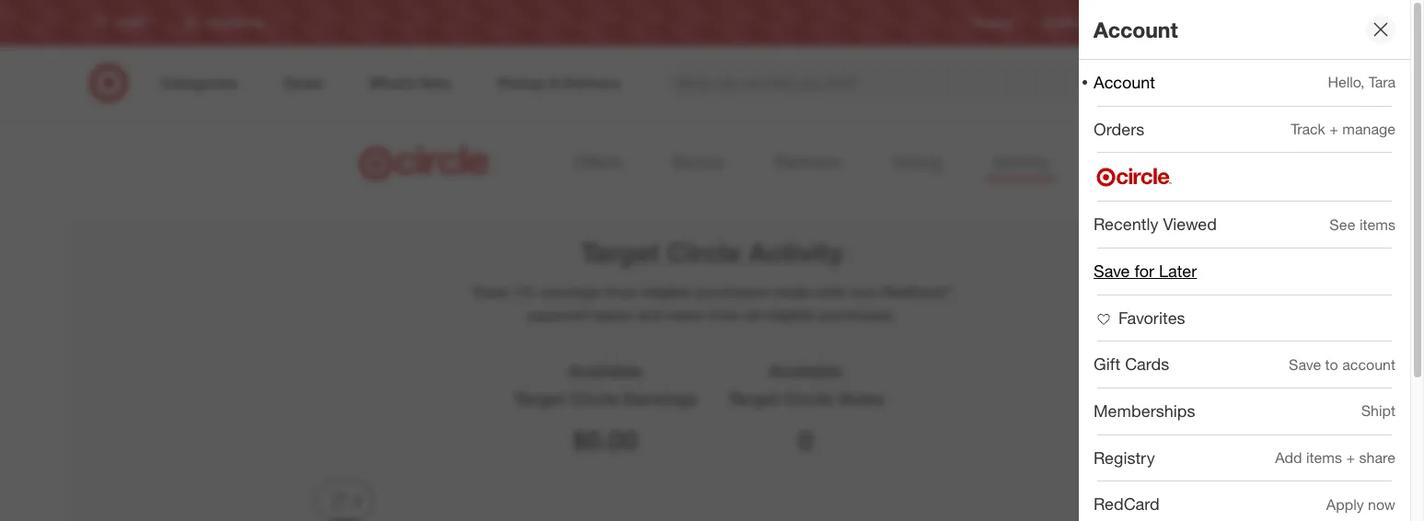 Task type: vqa. For each thing, say whether or not it's contained in the screenshot.
the rightmost Store
no



Task type: describe. For each thing, give the bounding box(es) containing it.
gift
[[1094, 354, 1121, 374]]

apply now
[[1327, 495, 1396, 514]]

What can we help you find? suggestions appear below search field
[[665, 63, 1124, 103]]

registry inside the account dialog
[[1094, 447, 1155, 468]]

save for save for later
[[1094, 261, 1130, 281]]

save for save to account
[[1289, 355, 1322, 374]]

1 horizontal spatial circle
[[667, 236, 741, 269]]

1 link
[[1298, 63, 1339, 103]]

items for registry
[[1307, 449, 1343, 467]]

now
[[1369, 495, 1396, 514]]

weekly ad link
[[1043, 15, 1096, 31]]

made
[[773, 283, 812, 301]]

1 horizontal spatial +
[[1347, 449, 1356, 467]]

account dialog
[[1079, 0, 1425, 521]]

later
[[1159, 261, 1197, 281]]

partners link
[[767, 146, 848, 181]]

target for $0.00
[[514, 388, 565, 409]]

bonus link
[[665, 146, 730, 181]]

to
[[1326, 355, 1339, 374]]

ad
[[1082, 16, 1096, 30]]

available target circle earnings
[[514, 360, 698, 409]]

all
[[745, 306, 761, 324]]

search button
[[1111, 63, 1155, 107]]

types
[[593, 306, 632, 324]]

add
[[1276, 449, 1303, 467]]

weekly ad
[[1043, 16, 1096, 30]]

$0.00
[[573, 423, 638, 456]]

apply
[[1327, 495, 1365, 514]]

hello,
[[1328, 73, 1365, 92]]

target circle activity
[[581, 236, 844, 269]]

favorites
[[1119, 307, 1186, 328]]

save for later link
[[1079, 249, 1411, 294]]

votes
[[838, 388, 884, 409]]

3 button
[[315, 480, 374, 521]]

1 horizontal spatial target
[[581, 236, 660, 269]]

1 vertical spatial from
[[708, 306, 741, 324]]

0 vertical spatial registry
[[973, 16, 1014, 30]]

circle for 0
[[785, 388, 833, 409]]

0 vertical spatial from
[[605, 283, 638, 301]]

track for orders
[[1291, 120, 1326, 138]]

track for target circle activity
[[472, 283, 509, 301]]

activity link
[[986, 146, 1058, 181]]

favorites link
[[1079, 295, 1411, 341]]

redcard inside the account dialog
[[1094, 494, 1160, 514]]

registry link
[[973, 15, 1014, 31]]

redcard link
[[1125, 15, 1169, 31]]

save for later
[[1094, 261, 1197, 281]]

share
[[1360, 449, 1396, 467]]

available for 0
[[769, 360, 843, 381]]



Task type: locate. For each thing, give the bounding box(es) containing it.
0 vertical spatial save
[[1094, 261, 1130, 281]]

2 account from the top
[[1094, 72, 1156, 92]]

circle
[[667, 236, 741, 269], [570, 388, 619, 409], [785, 388, 833, 409]]

track
[[1291, 120, 1326, 138], [472, 283, 509, 301]]

account hello, tara element
[[1094, 72, 1156, 92]]

items right add
[[1307, 449, 1343, 467]]

voting link
[[885, 146, 949, 181]]

1 vertical spatial save
[[1289, 355, 1322, 374]]

available inside available target circle earnings
[[568, 360, 643, 381]]

0 horizontal spatial +
[[1330, 120, 1339, 138]]

eligible
[[642, 283, 692, 301], [765, 306, 815, 324]]

1 horizontal spatial available
[[769, 360, 843, 381]]

recently viewed
[[1094, 214, 1217, 234]]

shipt
[[1362, 402, 1396, 420]]

available target circle votes
[[728, 360, 884, 409]]

available down types
[[568, 360, 643, 381]]

gift cards
[[1094, 354, 1170, 374]]

0
[[799, 423, 813, 456]]

manage
[[1343, 120, 1396, 138]]

3
[[353, 491, 361, 510]]

1 vertical spatial items
[[1307, 449, 1343, 467]]

0 horizontal spatial track
[[472, 283, 509, 301]]

tara
[[1369, 73, 1396, 92]]

with
[[816, 283, 846, 301]]

circle up 0
[[785, 388, 833, 409]]

1 horizontal spatial items
[[1360, 215, 1396, 234]]

+ left the share
[[1347, 449, 1356, 467]]

0 vertical spatial track
[[1291, 120, 1326, 138]]

account up orders at the top
[[1094, 72, 1156, 92]]

0 vertical spatial activity
[[993, 151, 1050, 172]]

registry down memberships
[[1094, 447, 1155, 468]]

target inside available target circle votes
[[728, 388, 780, 409]]

viewed
[[1164, 214, 1217, 234]]

circle up purchases
[[667, 236, 741, 269]]

1 vertical spatial registry
[[1094, 447, 1155, 468]]

orders
[[1094, 119, 1145, 139]]

1%
[[514, 283, 536, 301]]

target up types
[[581, 236, 660, 269]]

registry left weekly
[[973, 16, 1014, 30]]

0 horizontal spatial target
[[514, 388, 565, 409]]

1 vertical spatial eligible
[[765, 306, 815, 324]]

items right 'see' at the top right of page
[[1360, 215, 1396, 234]]

1 account from the top
[[1094, 16, 1178, 42]]

circle for $0.00
[[570, 388, 619, 409]]

registry
[[973, 16, 1014, 30], [1094, 447, 1155, 468]]

0 vertical spatial account
[[1094, 16, 1178, 42]]

1 horizontal spatial save
[[1289, 355, 1322, 374]]

2 horizontal spatial target
[[728, 388, 780, 409]]

earnings
[[624, 388, 698, 409]]

see
[[1330, 215, 1356, 234]]

available
[[568, 360, 643, 381], [769, 360, 843, 381]]

account
[[1343, 355, 1396, 374]]

1
[[1326, 65, 1331, 76]]

save left for
[[1094, 261, 1130, 281]]

from up types
[[605, 283, 638, 301]]

track left 1%
[[472, 283, 509, 301]]

0 horizontal spatial items
[[1307, 449, 1343, 467]]

activity
[[993, 151, 1050, 172], [749, 236, 844, 269]]

track down 1 link
[[1291, 120, 1326, 138]]

1 vertical spatial account
[[1094, 72, 1156, 92]]

recently
[[1094, 214, 1159, 234]]

track + manage
[[1291, 120, 1396, 138]]

bonus
[[673, 151, 723, 172]]

memberships
[[1094, 401, 1196, 421]]

0 vertical spatial +
[[1330, 120, 1339, 138]]

payment
[[528, 306, 589, 324]]

view favorites element
[[1094, 307, 1186, 328]]

voting
[[893, 151, 941, 172]]

0 horizontal spatial from
[[605, 283, 638, 301]]

0 vertical spatial items
[[1360, 215, 1396, 234]]

target down the payment
[[514, 388, 565, 409]]

available up votes
[[769, 360, 843, 381]]

0 horizontal spatial activity
[[749, 236, 844, 269]]

and
[[636, 306, 662, 324]]

non-
[[850, 283, 882, 301]]

from
[[605, 283, 638, 301], [708, 306, 741, 324]]

cards
[[1126, 354, 1170, 374]]

votes
[[666, 306, 704, 324]]

partners
[[774, 151, 841, 172]]

items
[[1360, 215, 1396, 234], [1307, 449, 1343, 467]]

0 horizontal spatial eligible
[[642, 283, 692, 301]]

+ left manage
[[1330, 120, 1339, 138]]

target
[[581, 236, 660, 269], [514, 388, 565, 409], [728, 388, 780, 409]]

1 vertical spatial +
[[1347, 449, 1356, 467]]

track 1% earnings from eligible purchases made with non-redcard™ payment types and votes from all eligible purchases.
[[472, 283, 953, 324]]

0 vertical spatial eligible
[[642, 283, 692, 301]]

1 horizontal spatial registry
[[1094, 447, 1155, 468]]

1 horizontal spatial from
[[708, 306, 741, 324]]

save to account
[[1289, 355, 1396, 374]]

save
[[1094, 261, 1130, 281], [1289, 355, 1322, 374]]

for
[[1135, 261, 1155, 281]]

1 horizontal spatial track
[[1291, 120, 1326, 138]]

1 vertical spatial track
[[472, 283, 509, 301]]

purchases.
[[819, 306, 897, 324]]

eligible down made
[[765, 306, 815, 324]]

purchases
[[696, 283, 769, 301]]

account
[[1094, 16, 1178, 42], [1094, 72, 1156, 92]]

track inside the account dialog
[[1291, 120, 1326, 138]]

target down all
[[728, 388, 780, 409]]

1 vertical spatial activity
[[749, 236, 844, 269]]

search
[[1111, 75, 1155, 94]]

target inside available target circle earnings
[[514, 388, 565, 409]]

from down purchases
[[708, 306, 741, 324]]

0 horizontal spatial save
[[1094, 261, 1130, 281]]

offers
[[573, 151, 621, 172]]

target for 0
[[728, 388, 780, 409]]

circle inside available target circle votes
[[785, 388, 833, 409]]

1 available from the left
[[568, 360, 643, 381]]

redcard
[[1125, 16, 1169, 30], [1094, 494, 1160, 514]]

hello, tara
[[1328, 73, 1396, 92]]

available for $0.00
[[568, 360, 643, 381]]

track inside the track 1% earnings from eligible purchases made with non-redcard™ payment types and votes from all eligible purchases.
[[472, 283, 509, 301]]

0 horizontal spatial registry
[[973, 16, 1014, 30]]

1 horizontal spatial activity
[[993, 151, 1050, 172]]

offers link
[[566, 146, 628, 181]]

account up account hello, tara element
[[1094, 16, 1178, 42]]

eligible up the and
[[642, 283, 692, 301]]

circle up $0.00
[[570, 388, 619, 409]]

circle inside available target circle earnings
[[570, 388, 619, 409]]

add items + share
[[1276, 449, 1396, 467]]

2 available from the left
[[769, 360, 843, 381]]

see items
[[1330, 215, 1396, 234]]

0 horizontal spatial available
[[568, 360, 643, 381]]

redcard™
[[882, 283, 953, 301]]

0 horizontal spatial circle
[[570, 388, 619, 409]]

items for recently viewed
[[1360, 215, 1396, 234]]

2 horizontal spatial circle
[[785, 388, 833, 409]]

earnings
[[540, 283, 601, 301]]

0 vertical spatial redcard
[[1125, 16, 1169, 30]]

+
[[1330, 120, 1339, 138], [1347, 449, 1356, 467]]

1 horizontal spatial eligible
[[765, 306, 815, 324]]

target circle logo image
[[356, 144, 496, 182]]

weekly
[[1043, 16, 1079, 30]]

available inside available target circle votes
[[769, 360, 843, 381]]

save left to on the bottom of the page
[[1289, 355, 1322, 374]]

1 vertical spatial redcard
[[1094, 494, 1160, 514]]



